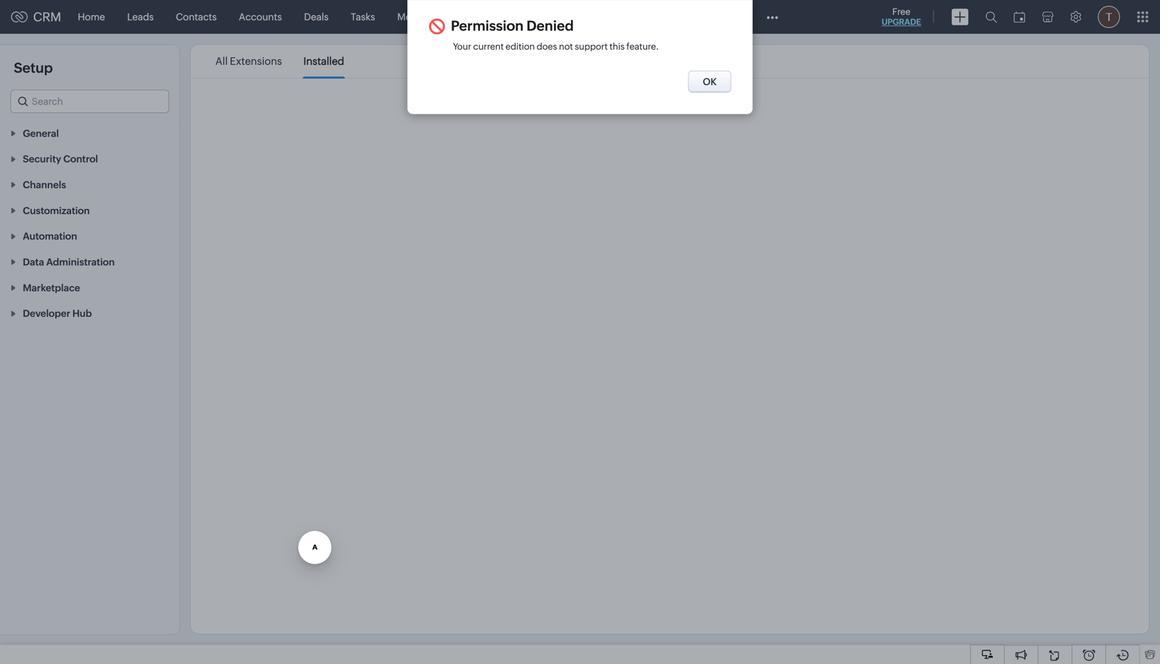Task type: locate. For each thing, give the bounding box(es) containing it.
your current edition does not support this feature.
[[453, 41, 659, 52]]

contacts
[[176, 11, 217, 22]]

all
[[215, 55, 228, 67]]

leads
[[127, 11, 154, 22]]

extensions
[[230, 55, 282, 67]]

leads link
[[116, 0, 165, 33]]

denied
[[527, 18, 574, 34]]

tasks link
[[340, 0, 386, 33]]

logo image
[[11, 11, 28, 22]]

meetings
[[397, 11, 439, 22]]

permission denied
[[451, 18, 574, 34]]

reports
[[505, 11, 540, 22]]

ok button
[[688, 71, 731, 93]]

feature.
[[627, 41, 659, 52]]

does
[[537, 41, 557, 52]]

tasks
[[351, 11, 375, 22]]

edition
[[506, 41, 535, 52]]

all extensions
[[215, 55, 282, 67]]

free
[[892, 7, 911, 17]]



Task type: describe. For each thing, give the bounding box(es) containing it.
ok
[[703, 76, 717, 87]]

crm link
[[11, 10, 61, 24]]

your
[[453, 41, 471, 52]]

home
[[78, 11, 105, 22]]

reports link
[[494, 0, 551, 33]]

deals
[[304, 11, 329, 22]]

accounts
[[239, 11, 282, 22]]

installed
[[303, 55, 344, 67]]

search image
[[985, 11, 997, 23]]

upgrade
[[882, 17, 921, 27]]

free upgrade
[[882, 7, 921, 27]]

setup
[[14, 60, 53, 76]]

support
[[575, 41, 608, 52]]

campaigns
[[562, 11, 614, 22]]

current
[[473, 41, 504, 52]]

accounts link
[[228, 0, 293, 33]]

campaigns link
[[551, 0, 625, 33]]

home link
[[67, 0, 116, 33]]

deals link
[[293, 0, 340, 33]]

permission
[[451, 18, 524, 34]]

all extensions link
[[215, 46, 282, 77]]

meetings link
[[386, 0, 450, 33]]

calls link
[[450, 0, 494, 33]]

installed link
[[303, 46, 344, 77]]

crm
[[33, 10, 61, 24]]

calls
[[461, 11, 483, 22]]

search element
[[977, 0, 1005, 34]]

this
[[610, 41, 625, 52]]

contacts link
[[165, 0, 228, 33]]

not
[[559, 41, 573, 52]]



Task type: vqa. For each thing, say whether or not it's contained in the screenshot.
Add a note... field
no



